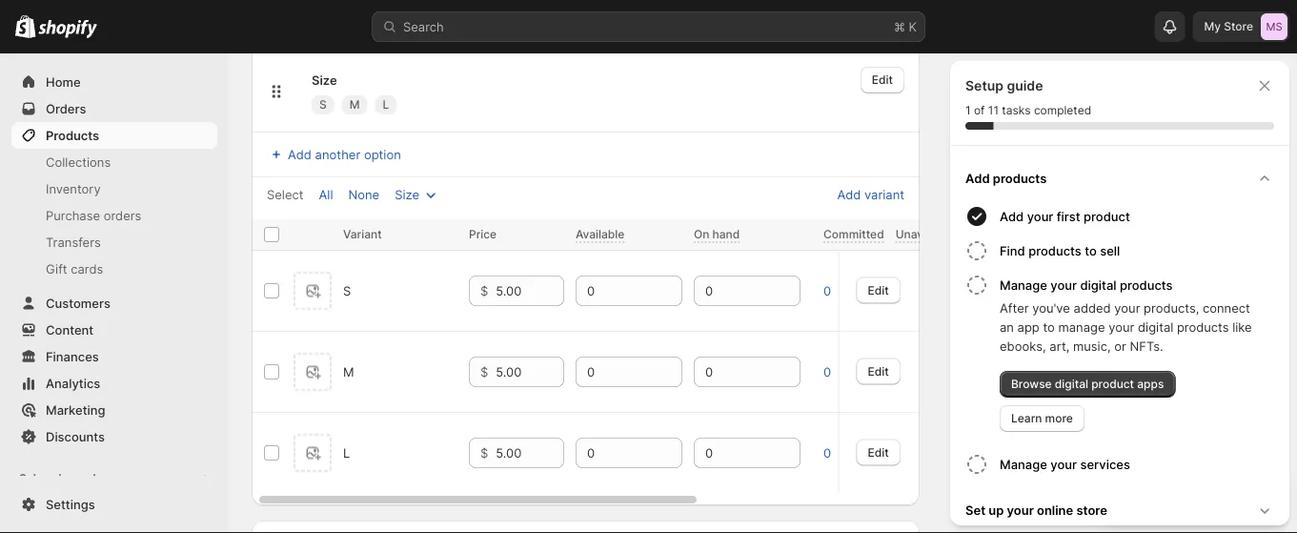 Task type: describe. For each thing, give the bounding box(es) containing it.
$ for l
[[481, 445, 488, 460]]

variant
[[343, 227, 382, 241]]

$ text field for m
[[496, 357, 564, 387]]

select
[[267, 187, 304, 202]]

services
[[1081, 457, 1131, 472]]

0 horizontal spatial shopify image
[[15, 15, 36, 38]]

inventory link
[[11, 175, 217, 202]]

digital inside after you've added your products, connect an app to manage your digital products like ebooks, art, music, or nfts.
[[1139, 319, 1174, 334]]

on hand
[[694, 227, 740, 241]]

hand
[[713, 227, 740, 241]]

committed
[[824, 227, 885, 241]]

customers
[[46, 296, 111, 310]]

k
[[909, 19, 917, 34]]

learn more
[[1012, 411, 1074, 425]]

your right up
[[1007, 503, 1034, 517]]

0 vertical spatial l
[[383, 98, 389, 112]]

content
[[46, 322, 94, 337]]

1 vertical spatial l
[[343, 445, 350, 460]]

0 vertical spatial m
[[350, 98, 360, 112]]

products link
[[11, 122, 217, 149]]

find products to sell button
[[1000, 234, 1282, 268]]

marketing link
[[11, 397, 217, 423]]

1 vertical spatial m
[[343, 364, 354, 379]]

home
[[46, 74, 81, 89]]

products up "add your first product"
[[993, 171, 1047, 185]]

options element for s $ text field
[[343, 283, 351, 298]]

$ for m
[[481, 364, 488, 379]]

set
[[966, 503, 986, 517]]

your up you've
[[1051, 277, 1078, 292]]

manage your digital products
[[1000, 277, 1173, 292]]

none
[[348, 187, 380, 202]]

sales channels button
[[11, 465, 217, 492]]

up
[[989, 503, 1004, 517]]

1 horizontal spatial shopify image
[[38, 20, 97, 39]]

1 horizontal spatial s
[[343, 283, 351, 298]]

manage your digital products button
[[1000, 268, 1282, 298]]

gift
[[46, 261, 67, 276]]

⌘ k
[[894, 19, 917, 34]]

purchase
[[46, 208, 100, 223]]

browse digital product apps link
[[1000, 371, 1176, 398]]

customers link
[[11, 290, 217, 317]]

0 button for m
[[814, 357, 860, 387]]

add your first product
[[1000, 209, 1131, 224]]

add products button
[[958, 157, 1282, 199]]

edit inside dropdown button
[[872, 73, 893, 87]]

0 for s
[[824, 283, 832, 298]]

edit for m
[[868, 364, 890, 378]]

add another option button
[[256, 141, 413, 168]]

after
[[1000, 300, 1029, 315]]

add for add products
[[966, 171, 990, 185]]

edit for l
[[868, 445, 890, 459]]

inventory
[[46, 181, 101, 196]]

digital inside "manage your digital products" button
[[1081, 277, 1117, 292]]

add for add variant
[[838, 187, 861, 202]]

store
[[1225, 20, 1254, 33]]

add variant
[[838, 187, 905, 202]]

orders link
[[11, 95, 217, 122]]

my
[[1205, 20, 1222, 33]]

analytics link
[[11, 370, 217, 397]]

⌘
[[894, 19, 906, 34]]

edit button
[[861, 67, 905, 93]]

find
[[1000, 243, 1026, 258]]

products up products,
[[1120, 277, 1173, 292]]

app
[[1018, 319, 1040, 334]]

my store image
[[1262, 13, 1288, 40]]

connect
[[1203, 300, 1251, 315]]

my store
[[1205, 20, 1254, 33]]

finances
[[46, 349, 99, 364]]

edit for s
[[868, 283, 890, 297]]

or
[[1115, 339, 1127, 353]]

edit link for l
[[857, 439, 901, 466]]

purchase orders
[[46, 208, 141, 223]]

your down "manage your digital products" button
[[1115, 300, 1141, 315]]

0 vertical spatial size
[[312, 72, 337, 87]]

$ for s
[[481, 283, 488, 298]]

learn
[[1012, 411, 1043, 425]]

variant
[[865, 187, 905, 202]]

art,
[[1050, 339, 1070, 353]]

content link
[[11, 317, 217, 343]]

add products
[[966, 171, 1047, 185]]

set up your online store
[[966, 503, 1108, 517]]

search
[[403, 19, 444, 34]]

setup
[[966, 78, 1004, 94]]

apps
[[1138, 377, 1165, 391]]

products,
[[1144, 300, 1200, 315]]

1
[[966, 103, 971, 117]]

mark manage your services as done image
[[966, 453, 989, 476]]

products
[[46, 128, 99, 143]]

none button
[[337, 181, 391, 208]]

sales channels
[[19, 472, 102, 485]]

collections
[[46, 154, 111, 169]]

transfers
[[46, 235, 101, 249]]



Task type: locate. For each thing, give the bounding box(es) containing it.
option
[[364, 147, 401, 162]]

to inside button
[[1085, 243, 1097, 258]]

2 0 from the top
[[824, 364, 832, 379]]

discounts link
[[11, 423, 217, 450]]

products down connect
[[1178, 319, 1230, 334]]

$ text field
[[496, 276, 564, 306], [496, 357, 564, 387]]

1 vertical spatial $ text field
[[496, 357, 564, 387]]

1 vertical spatial 0 button
[[814, 357, 860, 387]]

0 for l
[[824, 445, 832, 460]]

to left "sell"
[[1085, 243, 1097, 258]]

options element for $ text box
[[343, 445, 350, 460]]

0 vertical spatial 0 button
[[814, 276, 860, 306]]

0 button for s
[[814, 276, 860, 306]]

0 vertical spatial 0
[[824, 283, 832, 298]]

s down variant
[[343, 283, 351, 298]]

manage for manage your services
[[1000, 457, 1048, 472]]

add left another
[[288, 147, 312, 162]]

mark manage your digital products as done image
[[966, 274, 989, 297]]

1 vertical spatial $
[[481, 364, 488, 379]]

1 vertical spatial size
[[395, 187, 420, 202]]

browse digital product apps
[[1012, 377, 1165, 391]]

0 vertical spatial to
[[1085, 243, 1097, 258]]

on
[[694, 227, 710, 241]]

edit link for m
[[857, 358, 901, 385]]

size right none in the top left of the page
[[395, 187, 420, 202]]

your left the "first"
[[1028, 209, 1054, 224]]

2 vertical spatial 0 button
[[814, 438, 860, 468]]

another
[[315, 147, 361, 162]]

2 $ from the top
[[481, 364, 488, 379]]

2 vertical spatial digital
[[1055, 377, 1089, 391]]

digital up more
[[1055, 377, 1089, 391]]

setup guide dialog
[[951, 61, 1290, 531]]

3 $ from the top
[[481, 445, 488, 460]]

your up or
[[1109, 319, 1135, 334]]

product
[[1084, 209, 1131, 224], [1092, 377, 1135, 391]]

0 vertical spatial manage
[[1000, 277, 1048, 292]]

0
[[824, 283, 832, 298], [824, 364, 832, 379], [824, 445, 832, 460]]

after you've added your products, connect an app to manage your digital products like ebooks, art, music, or nfts.
[[1000, 300, 1253, 353]]

$
[[481, 283, 488, 298], [481, 364, 488, 379], [481, 445, 488, 460]]

1 vertical spatial to
[[1044, 319, 1055, 334]]

2 manage from the top
[[1000, 457, 1048, 472]]

store
[[1077, 503, 1108, 517]]

an
[[1000, 319, 1015, 334]]

2 vertical spatial edit link
[[857, 439, 901, 466]]

your left "services"
[[1051, 457, 1078, 472]]

1 manage from the top
[[1000, 277, 1048, 292]]

add up find
[[1000, 209, 1024, 224]]

products
[[993, 171, 1047, 185], [1029, 243, 1082, 258], [1120, 277, 1173, 292], [1178, 319, 1230, 334]]

0 vertical spatial options element
[[343, 283, 351, 298]]

0 vertical spatial $ text field
[[496, 276, 564, 306]]

setup guide
[[966, 78, 1044, 94]]

available
[[576, 227, 625, 241]]

s up add another option button in the left top of the page
[[319, 98, 327, 112]]

add left variant
[[838, 187, 861, 202]]

options element for $ text field for m
[[343, 364, 354, 379]]

digital up nfts.
[[1139, 319, 1174, 334]]

add your first product button
[[1000, 199, 1282, 234]]

product inside button
[[1084, 209, 1131, 224]]

transfers link
[[11, 229, 217, 256]]

edit link
[[857, 277, 901, 303], [857, 358, 901, 385], [857, 439, 901, 466]]

0 vertical spatial $
[[481, 283, 488, 298]]

1 vertical spatial digital
[[1139, 319, 1174, 334]]

2 vertical spatial $
[[481, 445, 488, 460]]

s
[[319, 98, 327, 112], [343, 283, 351, 298]]

your
[[1028, 209, 1054, 224], [1051, 277, 1078, 292], [1115, 300, 1141, 315], [1109, 319, 1135, 334], [1051, 457, 1078, 472], [1007, 503, 1034, 517]]

manage
[[1000, 277, 1048, 292], [1000, 457, 1048, 472]]

add for add another option
[[288, 147, 312, 162]]

1 0 button from the top
[[814, 276, 860, 306]]

options element
[[343, 283, 351, 298], [343, 364, 354, 379], [343, 445, 350, 460]]

first
[[1057, 209, 1081, 224]]

you've
[[1033, 300, 1071, 315]]

options element containing l
[[343, 445, 350, 460]]

0 vertical spatial edit link
[[857, 277, 901, 303]]

size inside dropdown button
[[395, 187, 420, 202]]

3 edit link from the top
[[857, 439, 901, 466]]

2 $ text field from the top
[[496, 357, 564, 387]]

3 0 from the top
[[824, 445, 832, 460]]

manage
[[1059, 319, 1106, 334]]

size up add another option button in the left top of the page
[[312, 72, 337, 87]]

add for add your first product
[[1000, 209, 1024, 224]]

nfts.
[[1130, 339, 1164, 353]]

None number field
[[576, 276, 654, 306], [694, 276, 772, 306], [576, 357, 654, 387], [694, 357, 772, 387], [576, 438, 654, 468], [694, 438, 772, 468], [576, 276, 654, 306], [694, 276, 772, 306], [576, 357, 654, 387], [694, 357, 772, 387], [576, 438, 654, 468], [694, 438, 772, 468]]

0 horizontal spatial to
[[1044, 319, 1055, 334]]

options element containing m
[[343, 364, 354, 379]]

1 horizontal spatial l
[[383, 98, 389, 112]]

0 vertical spatial product
[[1084, 209, 1131, 224]]

product left apps
[[1092, 377, 1135, 391]]

like
[[1233, 319, 1253, 334]]

add inside add variant button
[[838, 187, 861, 202]]

1 vertical spatial product
[[1092, 377, 1135, 391]]

0 horizontal spatial size
[[312, 72, 337, 87]]

music,
[[1074, 339, 1111, 353]]

settings
[[46, 497, 95, 512]]

to down you've
[[1044, 319, 1055, 334]]

all
[[319, 187, 333, 202]]

2 vertical spatial options element
[[343, 445, 350, 460]]

gift cards
[[46, 261, 103, 276]]

mark find products to sell as done image
[[966, 239, 989, 262]]

2 0 button from the top
[[814, 357, 860, 387]]

orders
[[104, 208, 141, 223]]

analytics
[[46, 376, 100, 390]]

$ text field up $ text box
[[496, 357, 564, 387]]

shopify image
[[15, 15, 36, 38], [38, 20, 97, 39]]

0 horizontal spatial s
[[319, 98, 327, 112]]

settings link
[[11, 491, 217, 518]]

to inside after you've added your products, connect an app to manage your digital products like ebooks, art, music, or nfts.
[[1044, 319, 1055, 334]]

tasks
[[1002, 103, 1031, 117]]

$ text field for s
[[496, 276, 564, 306]]

to
[[1085, 243, 1097, 258], [1044, 319, 1055, 334]]

ebooks,
[[1000, 339, 1047, 353]]

added
[[1074, 300, 1112, 315]]

0 button
[[814, 276, 860, 306], [814, 357, 860, 387], [814, 438, 860, 468]]

0 horizontal spatial l
[[343, 445, 350, 460]]

1 vertical spatial edit link
[[857, 358, 901, 385]]

browse
[[1012, 377, 1052, 391]]

learn more link
[[1000, 405, 1085, 432]]

$ text field down price
[[496, 276, 564, 306]]

1 vertical spatial options element
[[343, 364, 354, 379]]

products down "add your first product"
[[1029, 243, 1082, 258]]

all button
[[308, 181, 345, 208]]

price
[[469, 227, 497, 241]]

collections link
[[11, 149, 217, 175]]

online
[[1037, 503, 1074, 517]]

add inside add products button
[[966, 171, 990, 185]]

1 vertical spatial s
[[343, 283, 351, 298]]

2 edit link from the top
[[857, 358, 901, 385]]

unavailable
[[896, 227, 959, 241]]

add down of
[[966, 171, 990, 185]]

completed
[[1034, 103, 1092, 117]]

set up your online store button
[[958, 489, 1282, 531]]

manage up the after
[[1000, 277, 1048, 292]]

1 0 from the top
[[824, 283, 832, 298]]

digital up added
[[1081, 277, 1117, 292]]

11
[[989, 103, 999, 117]]

manage your digital products element
[[962, 298, 1282, 432]]

0 vertical spatial s
[[319, 98, 327, 112]]

orders
[[46, 101, 86, 116]]

finances link
[[11, 343, 217, 370]]

home link
[[11, 69, 217, 95]]

$ text field
[[496, 438, 564, 468]]

sell
[[1101, 243, 1121, 258]]

find products to sell
[[1000, 243, 1121, 258]]

add another option
[[288, 147, 401, 162]]

3 options element from the top
[[343, 445, 350, 460]]

1 options element from the top
[[343, 283, 351, 298]]

0 vertical spatial digital
[[1081, 277, 1117, 292]]

manage your services button
[[1000, 447, 1282, 482]]

1 vertical spatial 0
[[824, 364, 832, 379]]

1 edit link from the top
[[857, 277, 901, 303]]

sales
[[19, 472, 49, 485]]

1 $ from the top
[[481, 283, 488, 298]]

channels
[[52, 472, 102, 485]]

2 vertical spatial 0
[[824, 445, 832, 460]]

product up "sell"
[[1084, 209, 1131, 224]]

edit link for s
[[857, 277, 901, 303]]

manage down the learn
[[1000, 457, 1048, 472]]

of
[[974, 103, 985, 117]]

0 button for l
[[814, 438, 860, 468]]

options element containing s
[[343, 283, 351, 298]]

0 for m
[[824, 364, 832, 379]]

add inside add your first product button
[[1000, 209, 1024, 224]]

marketing
[[46, 402, 105, 417]]

manage for manage your digital products
[[1000, 277, 1048, 292]]

3 0 button from the top
[[814, 438, 860, 468]]

1 horizontal spatial size
[[395, 187, 420, 202]]

add inside add another option button
[[288, 147, 312, 162]]

1 $ text field from the top
[[496, 276, 564, 306]]

1 horizontal spatial to
[[1085, 243, 1097, 258]]

size
[[312, 72, 337, 87], [395, 187, 420, 202]]

manage your services
[[1000, 457, 1131, 472]]

digital
[[1081, 277, 1117, 292], [1139, 319, 1174, 334], [1055, 377, 1089, 391]]

products inside after you've added your products, connect an app to manage your digital products like ebooks, art, music, or nfts.
[[1178, 319, 1230, 334]]

1 vertical spatial manage
[[1000, 457, 1048, 472]]

2 options element from the top
[[343, 364, 354, 379]]

1 of 11 tasks completed
[[966, 103, 1092, 117]]

digital inside browse digital product apps link
[[1055, 377, 1089, 391]]

purchase orders link
[[11, 202, 217, 229]]



Task type: vqa. For each thing, say whether or not it's contained in the screenshot.
an in the bottom of the page
yes



